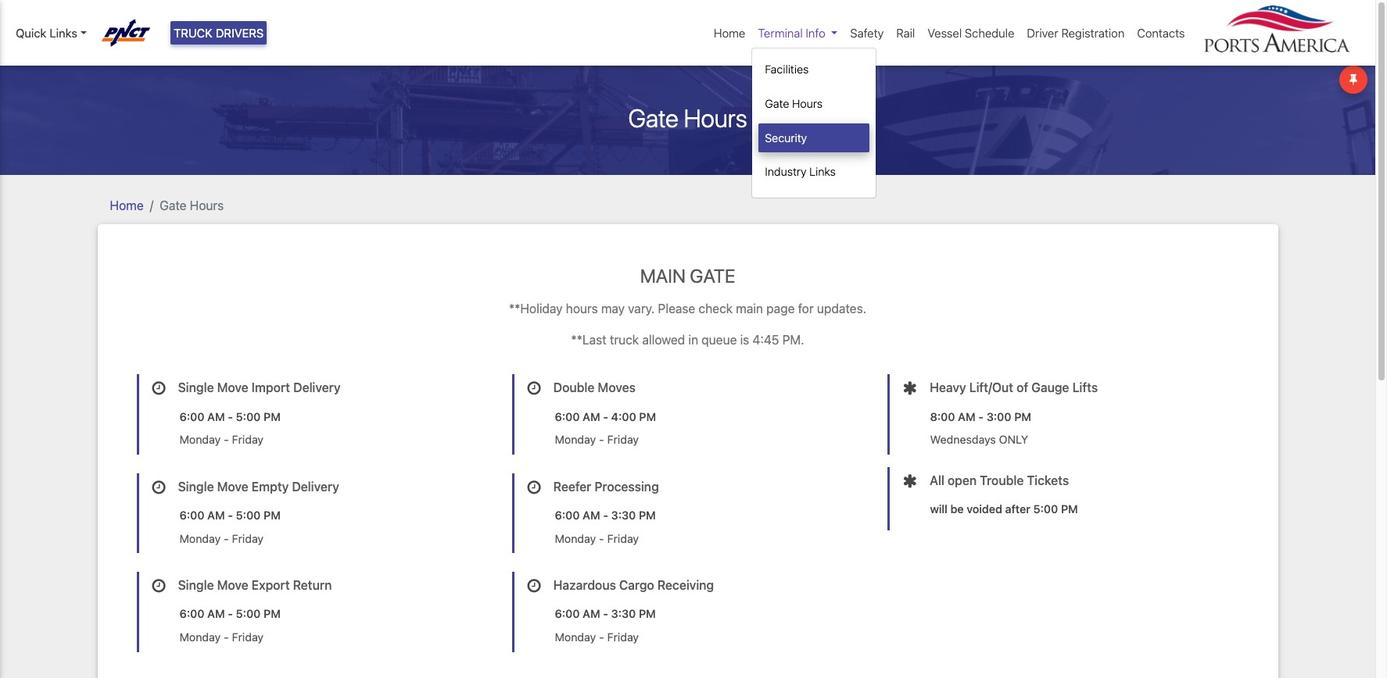 Task type: locate. For each thing, give the bounding box(es) containing it.
monday - friday down single move export return in the left bottom of the page
[[180, 631, 264, 645]]

3:30 for cargo
[[611, 608, 636, 621]]

export
[[252, 579, 290, 593]]

pm down export in the bottom of the page
[[264, 608, 281, 621]]

hazardous cargo receiving
[[554, 579, 714, 593]]

2 6:00 am - 3:30 pm from the top
[[555, 608, 656, 621]]

3 6:00 am - 5:00 pm from the top
[[180, 608, 281, 621]]

pm for single move empty delivery
[[264, 509, 281, 523]]

lifts
[[1073, 381, 1098, 395]]

monday down single move export return in the left bottom of the page
[[180, 631, 221, 645]]

move left empty
[[217, 480, 249, 494]]

2 vertical spatial move
[[217, 579, 249, 593]]

0 vertical spatial 6:00 am - 3:30 pm
[[555, 509, 656, 523]]

cargo
[[619, 579, 655, 593]]

monday - friday up single move empty delivery
[[180, 433, 264, 447]]

friday
[[232, 433, 264, 447], [607, 433, 639, 447], [232, 532, 264, 546], [607, 532, 639, 546], [232, 631, 264, 645], [607, 631, 639, 645]]

links inside 'link'
[[50, 26, 77, 40]]

move left import
[[217, 381, 249, 395]]

8:00
[[930, 410, 955, 424]]

0 vertical spatial home
[[714, 26, 746, 40]]

contacts link
[[1131, 18, 1192, 48]]

1 horizontal spatial home
[[714, 26, 746, 40]]

6:00 am - 5:00 pm down single move export return in the left bottom of the page
[[180, 608, 281, 621]]

1 single from the top
[[178, 381, 214, 395]]

security
[[765, 131, 807, 144]]

2 3:30 from the top
[[611, 608, 636, 621]]

links
[[50, 26, 77, 40], [810, 165, 836, 179]]

pm.
[[783, 334, 805, 348]]

pm down empty
[[264, 509, 281, 523]]

pm right 3:00
[[1015, 410, 1032, 424]]

6:00 down reefer
[[555, 509, 580, 523]]

single move import delivery
[[178, 381, 341, 395]]

6:00 down hazardous at the left bottom of the page
[[555, 608, 580, 621]]

delivery for single move import delivery
[[293, 381, 341, 395]]

am up wednesdays
[[958, 410, 976, 424]]

truck drivers
[[174, 26, 264, 40]]

1 vertical spatial single
[[178, 480, 214, 494]]

6:00 down single move export return in the left bottom of the page
[[180, 608, 204, 621]]

quick
[[16, 26, 46, 40]]

1 3:30 from the top
[[611, 509, 636, 523]]

5:00 down single move import delivery on the bottom of page
[[236, 410, 261, 424]]

pm for reefer processing
[[639, 509, 656, 523]]

vessel
[[928, 26, 962, 40]]

single move export return
[[178, 579, 332, 593]]

am for reefer processing
[[583, 509, 600, 523]]

6:00 down double
[[555, 410, 580, 424]]

quick links link
[[16, 24, 87, 42]]

links right the quick
[[50, 26, 77, 40]]

heavy lift/out of gauge lifts
[[930, 381, 1098, 395]]

6:00 am - 5:00 pm down single move import delivery on the bottom of page
[[180, 410, 281, 424]]

am for double moves
[[583, 410, 600, 424]]

terminal info
[[758, 26, 826, 40]]

-
[[228, 410, 233, 424], [603, 410, 609, 424], [979, 410, 984, 424], [224, 433, 229, 447], [599, 433, 604, 447], [228, 509, 233, 523], [603, 509, 609, 523], [224, 532, 229, 546], [599, 532, 604, 546], [228, 608, 233, 621], [603, 608, 609, 621], [224, 631, 229, 645], [599, 631, 604, 645]]

will be voided after 5:00 pm
[[930, 503, 1078, 516]]

tickets
[[1027, 474, 1069, 488]]

6:00 am - 3:30 pm
[[555, 509, 656, 523], [555, 608, 656, 621]]

main
[[736, 302, 763, 316]]

empty
[[252, 480, 289, 494]]

delivery right empty
[[292, 480, 339, 494]]

6:00 down single move import delivery on the bottom of page
[[180, 410, 204, 424]]

monday down hazardous at the left bottom of the page
[[555, 631, 596, 645]]

0 horizontal spatial links
[[50, 26, 77, 40]]

monday - friday up hazardous at the left bottom of the page
[[555, 532, 639, 546]]

6:00 am - 5:00 pm for export
[[180, 608, 281, 621]]

monday - friday up single move export return in the left bottom of the page
[[180, 532, 264, 546]]

**holiday hours may vary. please check main page for updates.
[[509, 302, 867, 316]]

6:00
[[180, 410, 204, 424], [555, 410, 580, 424], [180, 509, 204, 523], [555, 509, 580, 523], [180, 608, 204, 621], [555, 608, 580, 621]]

friday for double moves
[[607, 433, 639, 447]]

voided
[[967, 503, 1003, 516]]

4:45
[[753, 334, 779, 348]]

5:00 down single move empty delivery
[[236, 509, 261, 523]]

1 vertical spatial move
[[217, 480, 249, 494]]

gate hours
[[765, 97, 823, 110], [628, 103, 747, 133], [160, 198, 224, 212]]

single for single move empty delivery
[[178, 480, 214, 494]]

all open trouble tickets
[[930, 474, 1069, 488]]

6:00 down single move empty delivery
[[180, 509, 204, 523]]

am for heavy lift/out of gauge lifts
[[958, 410, 976, 424]]

6:00 am - 5:00 pm for empty
[[180, 509, 281, 523]]

pm
[[264, 410, 281, 424], [639, 410, 656, 424], [1015, 410, 1032, 424], [1061, 503, 1078, 516], [264, 509, 281, 523], [639, 509, 656, 523], [264, 608, 281, 621], [639, 608, 656, 621]]

double moves
[[554, 381, 636, 395]]

0 vertical spatial home link
[[708, 18, 752, 48]]

1 vertical spatial 6:00 am - 5:00 pm
[[180, 509, 281, 523]]

friday down single move export return in the left bottom of the page
[[232, 631, 264, 645]]

pm down processing
[[639, 509, 656, 523]]

6:00 am - 5:00 pm
[[180, 410, 281, 424], [180, 509, 281, 523], [180, 608, 281, 621]]

friday up hazardous cargo receiving
[[607, 532, 639, 546]]

6:00 am - 4:00 pm
[[555, 410, 656, 424]]

2 horizontal spatial hours
[[792, 97, 823, 110]]

2 vertical spatial 6:00 am - 5:00 pm
[[180, 608, 281, 621]]

1 vertical spatial links
[[810, 165, 836, 179]]

monday - friday
[[180, 433, 264, 447], [555, 433, 639, 447], [180, 532, 264, 546], [555, 532, 639, 546], [180, 631, 264, 645], [555, 631, 639, 645]]

move for empty
[[217, 480, 249, 494]]

pm for single move export return
[[264, 608, 281, 621]]

3:30 for processing
[[611, 509, 636, 523]]

**last truck allowed in queue is 4:45 pm.
[[571, 334, 805, 348]]

pm down cargo
[[639, 608, 656, 621]]

hazardous
[[554, 579, 616, 593]]

monday - friday for single move export return
[[180, 631, 264, 645]]

monday - friday down hazardous at the left bottom of the page
[[555, 631, 639, 645]]

monday up hazardous at the left bottom of the page
[[555, 532, 596, 546]]

monday for hazardous cargo receiving
[[555, 631, 596, 645]]

1 vertical spatial home link
[[110, 198, 144, 212]]

am down single move import delivery on the bottom of page
[[207, 410, 225, 424]]

gate
[[765, 97, 790, 110], [628, 103, 679, 133], [160, 198, 187, 212], [690, 265, 736, 287]]

pm for heavy lift/out of gauge lifts
[[1015, 410, 1032, 424]]

am down single move empty delivery
[[207, 509, 225, 523]]

friday for reefer processing
[[607, 532, 639, 546]]

**holiday
[[509, 302, 563, 316]]

facilities link
[[759, 55, 870, 85]]

3:30 down processing
[[611, 509, 636, 523]]

move
[[217, 381, 249, 395], [217, 480, 249, 494], [217, 579, 249, 593]]

single left empty
[[178, 480, 214, 494]]

delivery right import
[[293, 381, 341, 395]]

0 horizontal spatial home link
[[110, 198, 144, 212]]

5:00 right after
[[1034, 503, 1059, 516]]

3 single from the top
[[178, 579, 214, 593]]

0 vertical spatial move
[[217, 381, 249, 395]]

monday up single move empty delivery
[[180, 433, 221, 447]]

0 vertical spatial links
[[50, 26, 77, 40]]

security link
[[759, 123, 870, 153]]

friday up single move empty delivery
[[232, 433, 264, 447]]

2 vertical spatial single
[[178, 579, 214, 593]]

am down hazardous at the left bottom of the page
[[583, 608, 600, 621]]

2 6:00 am - 5:00 pm from the top
[[180, 509, 281, 523]]

6:00 am - 5:00 pm down single move empty delivery
[[180, 509, 281, 523]]

2 move from the top
[[217, 480, 249, 494]]

am down double moves
[[583, 410, 600, 424]]

will
[[930, 503, 948, 516]]

1 vertical spatial delivery
[[292, 480, 339, 494]]

allowed
[[642, 334, 685, 348]]

pm down import
[[264, 410, 281, 424]]

3:30
[[611, 509, 636, 523], [611, 608, 636, 621]]

6:00 for reefer processing
[[555, 509, 580, 523]]

friday down hazardous cargo receiving
[[607, 631, 639, 645]]

in
[[689, 334, 699, 348]]

rail link
[[890, 18, 922, 48]]

0 vertical spatial delivery
[[293, 381, 341, 395]]

monday up single move export return in the left bottom of the page
[[180, 532, 221, 546]]

monday - friday down 6:00 am - 4:00 pm
[[555, 433, 639, 447]]

import
[[252, 381, 290, 395]]

1 6:00 am - 5:00 pm from the top
[[180, 410, 281, 424]]

8:00 am - 3:00 pm
[[930, 410, 1032, 424]]

hours
[[566, 302, 598, 316]]

reefer processing
[[554, 480, 659, 494]]

1 6:00 am - 3:30 pm from the top
[[555, 509, 656, 523]]

0 vertical spatial 3:30
[[611, 509, 636, 523]]

5:00 down single move export return in the left bottom of the page
[[236, 608, 261, 621]]

links down security link
[[810, 165, 836, 179]]

single left export in the bottom of the page
[[178, 579, 214, 593]]

single
[[178, 381, 214, 395], [178, 480, 214, 494], [178, 579, 214, 593]]

6:00 am - 3:30 pm down reefer processing
[[555, 509, 656, 523]]

2 single from the top
[[178, 480, 214, 494]]

monday - friday for single move import delivery
[[180, 433, 264, 447]]

1 vertical spatial home
[[110, 198, 144, 212]]

move left export in the bottom of the page
[[217, 579, 249, 593]]

friday up single move export return in the left bottom of the page
[[232, 532, 264, 546]]

monday
[[180, 433, 221, 447], [555, 433, 596, 447], [180, 532, 221, 546], [555, 532, 596, 546], [180, 631, 221, 645], [555, 631, 596, 645]]

**last
[[571, 334, 607, 348]]

1 horizontal spatial links
[[810, 165, 836, 179]]

0 vertical spatial single
[[178, 381, 214, 395]]

am down single move export return in the left bottom of the page
[[207, 608, 225, 621]]

main gate
[[640, 265, 736, 287]]

monday - friday for double moves
[[555, 433, 639, 447]]

may
[[601, 302, 625, 316]]

3 move from the top
[[217, 579, 249, 593]]

quick links
[[16, 26, 77, 40]]

driver registration link
[[1021, 18, 1131, 48]]

pm right 4:00
[[639, 410, 656, 424]]

6:00 for hazardous cargo receiving
[[555, 608, 580, 621]]

pm down tickets
[[1061, 503, 1078, 516]]

monday down 6:00 am - 4:00 pm
[[555, 433, 596, 447]]

1 move from the top
[[217, 381, 249, 395]]

3:30 down hazardous cargo receiving
[[611, 608, 636, 621]]

6:00 am - 3:30 pm down hazardous at the left bottom of the page
[[555, 608, 656, 621]]

single left import
[[178, 381, 214, 395]]

contacts
[[1138, 26, 1185, 40]]

am down reefer processing
[[583, 509, 600, 523]]

6:00 am - 5:00 pm for import
[[180, 410, 281, 424]]

5:00 for single move empty delivery
[[236, 509, 261, 523]]

single for single move export return
[[178, 579, 214, 593]]

0 vertical spatial 6:00 am - 5:00 pm
[[180, 410, 281, 424]]

1 vertical spatial 6:00 am - 3:30 pm
[[555, 608, 656, 621]]

friday for single move import delivery
[[232, 433, 264, 447]]

home link
[[708, 18, 752, 48], [110, 198, 144, 212]]

friday down 4:00
[[607, 433, 639, 447]]

1 vertical spatial 3:30
[[611, 608, 636, 621]]



Task type: describe. For each thing, give the bounding box(es) containing it.
am for hazardous cargo receiving
[[583, 608, 600, 621]]

monday for reefer processing
[[555, 532, 596, 546]]

friday for hazardous cargo receiving
[[607, 631, 639, 645]]

truck drivers link
[[171, 21, 267, 45]]

monday for double moves
[[555, 433, 596, 447]]

gauge
[[1032, 381, 1070, 395]]

open
[[948, 474, 977, 488]]

receiving
[[658, 579, 714, 593]]

truck
[[610, 334, 639, 348]]

single for single move import delivery
[[178, 381, 214, 395]]

heavy
[[930, 381, 967, 395]]

1 horizontal spatial gate hours
[[628, 103, 747, 133]]

6:00 for single move import delivery
[[180, 410, 204, 424]]

vary.
[[628, 302, 655, 316]]

friday for single move export return
[[232, 631, 264, 645]]

delivery for single move empty delivery
[[292, 480, 339, 494]]

5:00 for single move export return
[[236, 608, 261, 621]]

registration
[[1062, 26, 1125, 40]]

reefer
[[554, 480, 592, 494]]

6:00 for double moves
[[555, 410, 580, 424]]

of
[[1017, 381, 1029, 395]]

pm for double moves
[[639, 410, 656, 424]]

monday for single move empty delivery
[[180, 532, 221, 546]]

main
[[640, 265, 686, 287]]

check
[[699, 302, 733, 316]]

return
[[293, 579, 332, 593]]

safety link
[[844, 18, 890, 48]]

safety
[[851, 26, 884, 40]]

0 horizontal spatial home
[[110, 198, 144, 212]]

trouble
[[980, 474, 1024, 488]]

schedule
[[965, 26, 1015, 40]]

industry links link
[[759, 157, 870, 187]]

6:00 am - 3:30 pm for cargo
[[555, 608, 656, 621]]

0 horizontal spatial gate hours
[[160, 198, 224, 212]]

only
[[999, 433, 1029, 447]]

for
[[798, 302, 814, 316]]

6:00 for single move empty delivery
[[180, 509, 204, 523]]

vessel schedule link
[[922, 18, 1021, 48]]

move for import
[[217, 381, 249, 395]]

monday for single move import delivery
[[180, 433, 221, 447]]

info
[[806, 26, 826, 40]]

rail
[[897, 26, 915, 40]]

monday for single move export return
[[180, 631, 221, 645]]

4:00
[[611, 410, 636, 424]]

is
[[740, 334, 750, 348]]

0 horizontal spatial hours
[[190, 198, 224, 212]]

am for single move import delivery
[[207, 410, 225, 424]]

queue
[[702, 334, 737, 348]]

double
[[554, 381, 595, 395]]

pm for hazardous cargo receiving
[[639, 608, 656, 621]]

am for single move empty delivery
[[207, 509, 225, 523]]

move for export
[[217, 579, 249, 593]]

page
[[767, 302, 795, 316]]

updates.
[[817, 302, 867, 316]]

2 horizontal spatial gate hours
[[765, 97, 823, 110]]

3:00
[[987, 410, 1012, 424]]

wednesdays only
[[930, 433, 1029, 447]]

drivers
[[216, 26, 264, 40]]

monday - friday for hazardous cargo receiving
[[555, 631, 639, 645]]

single move empty delivery
[[178, 480, 339, 494]]

1 horizontal spatial home link
[[708, 18, 752, 48]]

be
[[951, 503, 964, 516]]

terminal
[[758, 26, 803, 40]]

links for quick links
[[50, 26, 77, 40]]

monday - friday for single move empty delivery
[[180, 532, 264, 546]]

facilities
[[765, 63, 809, 76]]

6:00 for single move export return
[[180, 608, 204, 621]]

all
[[930, 474, 945, 488]]

pm for single move import delivery
[[264, 410, 281, 424]]

moves
[[598, 381, 636, 395]]

am for single move export return
[[207, 608, 225, 621]]

please
[[658, 302, 696, 316]]

links for industry links
[[810, 165, 836, 179]]

6:00 am - 3:30 pm for processing
[[555, 509, 656, 523]]

terminal info link
[[752, 18, 844, 48]]

processing
[[595, 480, 659, 494]]

lift/out
[[970, 381, 1014, 395]]

monday - friday for reefer processing
[[555, 532, 639, 546]]

industry links
[[765, 165, 836, 179]]

industry
[[765, 165, 807, 179]]

driver
[[1027, 26, 1059, 40]]

friday for single move empty delivery
[[232, 532, 264, 546]]

1 horizontal spatial hours
[[684, 103, 747, 133]]

wednesdays
[[930, 433, 996, 447]]

vessel schedule
[[928, 26, 1015, 40]]

gate hours link
[[759, 89, 870, 119]]

after
[[1006, 503, 1031, 516]]

driver registration
[[1027, 26, 1125, 40]]

5:00 for single move import delivery
[[236, 410, 261, 424]]

truck
[[174, 26, 213, 40]]



Task type: vqa. For each thing, say whether or not it's contained in the screenshot.
the topmost PNCT
no



